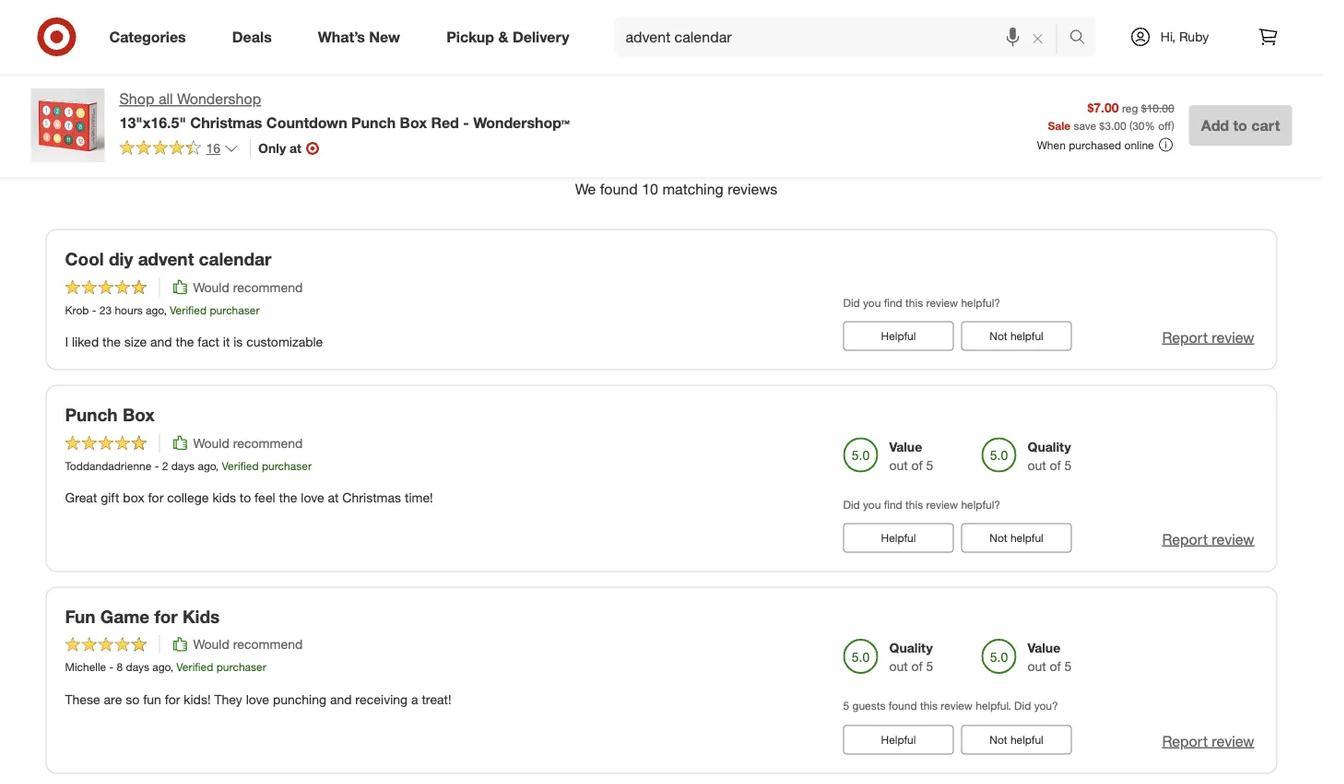 Task type: describe. For each thing, give the bounding box(es) containing it.
michelle
[[65, 660, 106, 674]]

helpful for fun game for kids
[[881, 733, 916, 747]]

purchases
[[1209, 122, 1278, 140]]

game
[[100, 606, 150, 627]]

with
[[1156, 97, 1185, 115]]

verified for punch box
[[222, 459, 259, 472]]

box inside shop all wondershop 13"x16.5" christmas countdown punch box red - wondershop™
[[400, 113, 427, 131]]

what's new link
[[302, 17, 423, 57]]

helpful button for punch box
[[843, 523, 954, 553]]

0 vertical spatial value out of 5
[[889, 438, 934, 473]]

only at
[[258, 140, 302, 156]]

i liked the size and the fact it is customizable
[[65, 333, 323, 350]]

report for fun game for kids
[[1162, 732, 1208, 750]]

write a review
[[625, 32, 699, 46]]

christmas inside shop all wondershop 13"x16.5" christmas countdown punch box red - wondershop™
[[190, 113, 262, 131]]

save
[[1074, 118, 1096, 132]]

0 horizontal spatial a
[[411, 691, 418, 707]]

countdown
[[266, 113, 347, 131]]

they
[[214, 691, 242, 707]]

wondershop™
[[473, 113, 570, 131]]

0 vertical spatial found
[[600, 180, 638, 198]]

are
[[104, 691, 122, 707]]

search button
[[1061, 17, 1105, 61]]

delivery
[[513, 28, 569, 46]]

great gift box for college kids to feel the love at christmas time!
[[65, 489, 433, 505]]

what's new
[[318, 28, 400, 46]]

write a review button
[[616, 24, 707, 54]]

- inside shop all wondershop 13"x16.5" christmas countdown punch box red - wondershop™
[[463, 113, 469, 131]]

ago for box
[[198, 459, 216, 472]]

kids
[[182, 606, 220, 627]]

helpful for punch box
[[881, 531, 916, 545]]

would for punch box
[[193, 435, 229, 451]]

8
[[117, 660, 123, 674]]

1 vertical spatial and
[[330, 691, 352, 707]]

$7.00 reg $10.00 sale save $ 3.00 ( 30 % off )
[[1048, 99, 1174, 132]]

0 vertical spatial and
[[150, 333, 172, 350]]

verified down with
[[1156, 122, 1205, 140]]

guests
[[852, 699, 886, 713]]

kids
[[212, 489, 236, 505]]

toddandadrienne - 2 days ago , verified purchaser
[[65, 459, 312, 472]]

not for fun game for kids
[[990, 733, 1007, 747]]

fun game for kids
[[65, 606, 220, 627]]

to inside button
[[1233, 116, 1247, 134]]

find for would recommend
[[884, 295, 902, 309]]

16
[[206, 140, 220, 156]]

30
[[1132, 118, 1145, 132]]

new
[[369, 28, 400, 46]]

2 horizontal spatial the
[[279, 489, 297, 505]]

0 vertical spatial quality
[[1028, 438, 1071, 454]]

is
[[233, 333, 243, 350]]

did you find this review helpful? for out of 5
[[843, 497, 1000, 511]]

$10.00
[[1141, 101, 1174, 115]]

punching
[[273, 691, 326, 707]]

deals
[[232, 28, 272, 46]]

recommend for fun game for kids
[[233, 636, 303, 653]]

toddandadrienne
[[65, 459, 152, 472]]

report review for punch box
[[1162, 530, 1255, 548]]

$7.00
[[1088, 99, 1119, 115]]

matching
[[662, 180, 724, 198]]

0 horizontal spatial at
[[290, 140, 302, 156]]

1 vertical spatial for
[[154, 606, 178, 627]]

(
[[1130, 118, 1132, 132]]

ruby
[[1179, 29, 1209, 45]]

0 horizontal spatial love
[[246, 691, 269, 707]]

with photos
[[1156, 97, 1235, 115]]

pickup & delivery
[[446, 28, 569, 46]]

fun
[[143, 691, 161, 707]]

did for out of 5
[[843, 497, 860, 511]]

we found 10 matching reviews
[[575, 180, 778, 198]]

2 vertical spatial for
[[165, 691, 180, 707]]

1 helpful from the top
[[1011, 329, 1044, 343]]

this for punch box
[[906, 497, 923, 511]]

0 horizontal spatial value
[[889, 438, 922, 454]]

these
[[65, 691, 100, 707]]

krob
[[65, 303, 89, 317]]

1 not from the top
[[990, 329, 1007, 343]]

1 vertical spatial at
[[328, 489, 339, 505]]

3.00
[[1105, 118, 1126, 132]]

1 horizontal spatial found
[[889, 699, 917, 713]]

1 report from the top
[[1162, 328, 1208, 346]]

add
[[1201, 116, 1229, 134]]

you for out of 5
[[863, 497, 881, 511]]

feel
[[255, 489, 275, 505]]

1 helpful button from the top
[[843, 321, 954, 351]]

calendar
[[199, 249, 271, 270]]

days for box
[[171, 459, 195, 472]]

- for fun game for kids
[[109, 660, 114, 674]]

all
[[158, 90, 173, 108]]

categories
[[109, 28, 186, 46]]

1 vertical spatial punch
[[65, 404, 118, 426]]

treat!
[[422, 691, 451, 707]]

off
[[1158, 118, 1171, 132]]

1 vertical spatial value
[[1028, 640, 1061, 656]]

would recommend for punch box
[[193, 435, 303, 451]]

verified purchases
[[1156, 122, 1278, 140]]

helpful? for would recommend
[[961, 295, 1000, 309]]

1 vertical spatial quality
[[889, 640, 933, 656]]

days for game
[[126, 660, 149, 674]]

report review button for fun game for kids
[[1162, 731, 1255, 752]]

0 vertical spatial this
[[906, 295, 923, 309]]

not for punch box
[[990, 531, 1007, 545]]

1 vertical spatial to
[[240, 489, 251, 505]]

receiving
[[355, 691, 408, 707]]

verified for cool diy advent calendar
[[170, 303, 207, 317]]

time!
[[405, 489, 433, 505]]

1 horizontal spatial quality out of 5
[[1028, 438, 1072, 473]]

1 vertical spatial value out of 5
[[1028, 640, 1072, 675]]

shop
[[119, 90, 154, 108]]

college
[[167, 489, 209, 505]]

)
[[1171, 118, 1174, 132]]

punch box
[[65, 404, 155, 426]]

helpful.
[[976, 699, 1011, 713]]

helpful for punch box
[[1011, 531, 1044, 545]]

purchaser for cool diy advent calendar
[[210, 303, 260, 317]]

16 link
[[119, 139, 239, 160]]

liked
[[72, 333, 99, 350]]

sale
[[1048, 118, 1071, 132]]

this for fun game for kids
[[920, 699, 938, 713]]

0 vertical spatial love
[[301, 489, 324, 505]]

What can we help you find? suggestions appear below search field
[[615, 17, 1074, 57]]

pickup
[[446, 28, 494, 46]]

a inside button
[[655, 32, 661, 46]]



Task type: locate. For each thing, give the bounding box(es) containing it.
ago for game
[[152, 660, 170, 674]]

so
[[126, 691, 139, 707]]

2 you from the top
[[863, 497, 881, 511]]

Verified purchases checkbox
[[1130, 122, 1148, 141]]

3 recommend from the top
[[233, 636, 303, 653]]

3 would recommend from the top
[[193, 636, 303, 653]]

0 vertical spatial box
[[400, 113, 427, 131]]

, for box
[[216, 459, 219, 472]]

2 vertical spatial recommend
[[233, 636, 303, 653]]

did
[[843, 295, 860, 309], [843, 497, 860, 511], [1014, 699, 1031, 713]]

1 would from the top
[[193, 279, 229, 295]]

0 horizontal spatial quality out of 5
[[889, 640, 934, 675]]

- right red
[[463, 113, 469, 131]]

1 vertical spatial helpful
[[881, 531, 916, 545]]

2 vertical spatial not
[[990, 733, 1007, 747]]

customizable
[[246, 333, 323, 350]]

0 horizontal spatial quality
[[889, 640, 933, 656]]

purchaser for punch box
[[262, 459, 312, 472]]

add to cart
[[1201, 116, 1280, 134]]

2 not helpful button from the top
[[961, 523, 1072, 553]]

, for diy
[[164, 303, 167, 317]]

cool
[[65, 249, 104, 270]]

1 horizontal spatial a
[[655, 32, 661, 46]]

hours
[[115, 303, 143, 317]]

love
[[301, 489, 324, 505], [246, 691, 269, 707]]

0 vertical spatial value
[[889, 438, 922, 454]]

1 vertical spatial helpful button
[[843, 523, 954, 553]]

at right only
[[290, 140, 302, 156]]

2 recommend from the top
[[233, 435, 303, 451]]

you?
[[1034, 699, 1058, 713]]

2 vertical spatial would recommend
[[193, 636, 303, 653]]

recommend down calendar
[[233, 279, 303, 295]]

1 recommend from the top
[[233, 279, 303, 295]]

out
[[889, 457, 908, 473], [1028, 457, 1046, 473], [889, 659, 908, 675], [1028, 659, 1046, 675]]

2 not from the top
[[990, 531, 1007, 545]]

0 horizontal spatial the
[[102, 333, 121, 350]]

1 vertical spatial love
[[246, 691, 269, 707]]

3 helpful from the top
[[881, 733, 916, 747]]

2 would recommend from the top
[[193, 435, 303, 451]]

0 vertical spatial not
[[990, 329, 1007, 343]]

- left 8
[[109, 660, 114, 674]]

advent
[[138, 249, 194, 270]]

purchaser for fun game for kids
[[216, 660, 266, 674]]

,
[[164, 303, 167, 317], [216, 459, 219, 472], [170, 660, 173, 674]]

found
[[600, 180, 638, 198], [889, 699, 917, 713]]

photos
[[1189, 97, 1235, 115]]

1 vertical spatial this
[[906, 497, 923, 511]]

the left fact at the left
[[176, 333, 194, 350]]

verified for fun game for kids
[[176, 660, 213, 674]]

and right size
[[150, 333, 172, 350]]

not helpful button for punch box
[[961, 523, 1072, 553]]

not
[[990, 329, 1007, 343], [990, 531, 1007, 545], [990, 733, 1007, 747]]

1 horizontal spatial value out of 5
[[1028, 640, 1072, 675]]

and
[[150, 333, 172, 350], [330, 691, 352, 707]]

report review button
[[1162, 327, 1255, 348], [1162, 529, 1255, 550], [1162, 731, 1255, 752]]

would down the kids
[[193, 636, 229, 653]]

3 report review from the top
[[1162, 732, 1255, 750]]

helpful button for fun game for kids
[[843, 725, 954, 755]]

With photos checkbox
[[1130, 97, 1148, 116]]

2 vertical spatial helpful button
[[843, 725, 954, 755]]

would for fun game for kids
[[193, 636, 229, 653]]

2 vertical spatial ago
[[152, 660, 170, 674]]

0 vertical spatial days
[[171, 459, 195, 472]]

1 horizontal spatial love
[[301, 489, 324, 505]]

3 report from the top
[[1162, 732, 1208, 750]]

would recommend for cool diy advent calendar
[[193, 279, 303, 295]]

, up kids
[[216, 459, 219, 472]]

michelle - 8 days ago , verified purchaser
[[65, 660, 266, 674]]

the left size
[[102, 333, 121, 350]]

we
[[575, 180, 596, 198]]

1 vertical spatial helpful?
[[961, 497, 1000, 511]]

0 vertical spatial helpful
[[1011, 329, 1044, 343]]

christmas down wondershop
[[190, 113, 262, 131]]

fact
[[198, 333, 219, 350]]

helpful
[[1011, 329, 1044, 343], [1011, 531, 1044, 545], [1011, 733, 1044, 747]]

1 would recommend from the top
[[193, 279, 303, 295]]

10
[[642, 180, 658, 198]]

helpful for fun game for kids
[[1011, 733, 1044, 747]]

1 helpful? from the top
[[961, 295, 1000, 309]]

0 vertical spatial helpful?
[[961, 295, 1000, 309]]

reviews
[[728, 180, 778, 198]]

1 vertical spatial days
[[126, 660, 149, 674]]

quality
[[1028, 438, 1071, 454], [889, 640, 933, 656]]

for right fun
[[165, 691, 180, 707]]

the right feel
[[279, 489, 297, 505]]

3 not from the top
[[990, 733, 1007, 747]]

and left receiving
[[330, 691, 352, 707]]

5
[[926, 457, 934, 473], [1065, 457, 1072, 473], [926, 659, 934, 675], [1065, 659, 1072, 675], [843, 699, 849, 713]]

would
[[193, 279, 229, 295], [193, 435, 229, 451], [193, 636, 229, 653]]

3 helpful from the top
[[1011, 733, 1044, 747]]

search
[[1061, 30, 1105, 48]]

1 horizontal spatial the
[[176, 333, 194, 350]]

0 vertical spatial christmas
[[190, 113, 262, 131]]

0 horizontal spatial punch
[[65, 404, 118, 426]]

0 vertical spatial did
[[843, 295, 860, 309]]

1 vertical spatial christmas
[[342, 489, 401, 505]]

1 vertical spatial did you find this review helpful?
[[843, 497, 1000, 511]]

1 vertical spatial recommend
[[233, 435, 303, 451]]

krob - 23 hours ago , verified purchaser
[[65, 303, 260, 317]]

box up toddandadrienne
[[123, 404, 155, 426]]

would recommend up great gift box for college kids to feel the love at christmas time!
[[193, 435, 303, 451]]

0 horizontal spatial and
[[150, 333, 172, 350]]

wondershop
[[177, 90, 261, 108]]

3 would from the top
[[193, 636, 229, 653]]

0 vertical spatial quality out of 5
[[1028, 438, 1072, 473]]

2 did you find this review helpful? from the top
[[843, 497, 1000, 511]]

0 vertical spatial punch
[[351, 113, 396, 131]]

1 vertical spatial report review
[[1162, 530, 1255, 548]]

not helpful button for fun game for kids
[[961, 725, 1072, 755]]

would recommend
[[193, 279, 303, 295], [193, 435, 303, 451], [193, 636, 303, 653]]

kids!
[[184, 691, 211, 707]]

it
[[223, 333, 230, 350]]

1 report review button from the top
[[1162, 327, 1255, 348]]

verified up great gift box for college kids to feel the love at christmas time!
[[222, 459, 259, 472]]

-
[[463, 113, 469, 131], [92, 303, 96, 317], [155, 459, 159, 472], [109, 660, 114, 674]]

1 horizontal spatial days
[[171, 459, 195, 472]]

0 vertical spatial ago
[[146, 303, 164, 317]]

report for punch box
[[1162, 530, 1208, 548]]

only
[[258, 140, 286, 156]]

3 helpful button from the top
[[843, 725, 954, 755]]

1 horizontal spatial value
[[1028, 640, 1061, 656]]

at right feel
[[328, 489, 339, 505]]

13"x16.5"
[[119, 113, 186, 131]]

0 vertical spatial report review button
[[1162, 327, 1255, 348]]

$
[[1099, 118, 1105, 132]]

0 vertical spatial report
[[1162, 328, 1208, 346]]

great
[[65, 489, 97, 505]]

1 horizontal spatial to
[[1233, 116, 1247, 134]]

punch right countdown
[[351, 113, 396, 131]]

the
[[102, 333, 121, 350], [176, 333, 194, 350], [279, 489, 297, 505]]

fun
[[65, 606, 95, 627]]

box
[[400, 113, 427, 131], [123, 404, 155, 426]]

reg
[[1122, 101, 1138, 115]]

3 not helpful from the top
[[990, 733, 1044, 747]]

0 vertical spatial did you find this review helpful?
[[843, 295, 1000, 309]]

report review button for punch box
[[1162, 529, 1255, 550]]

1 horizontal spatial and
[[330, 691, 352, 707]]

&
[[498, 28, 508, 46]]

0 vertical spatial a
[[655, 32, 661, 46]]

hi, ruby
[[1161, 29, 1209, 45]]

5 guests found this review helpful. did you?
[[843, 699, 1058, 713]]

, right 8
[[170, 660, 173, 674]]

1 horizontal spatial punch
[[351, 113, 396, 131]]

would recommend down the kids
[[193, 636, 303, 653]]

helpful? for out of 5
[[961, 497, 1000, 511]]

you for would recommend
[[863, 295, 881, 309]]

image of 13"x16.5" christmas countdown punch box red - wondershop™ image
[[31, 89, 105, 162]]

would for cool diy advent calendar
[[193, 279, 229, 295]]

0 horizontal spatial found
[[600, 180, 638, 198]]

2 report review from the top
[[1162, 530, 1255, 548]]

0 vertical spatial helpful
[[881, 329, 916, 343]]

2 find from the top
[[884, 497, 902, 511]]

3 not helpful button from the top
[[961, 725, 1072, 755]]

2 not helpful from the top
[[990, 531, 1044, 545]]

0 vertical spatial report review
[[1162, 328, 1255, 346]]

size
[[124, 333, 147, 350]]

review inside button
[[664, 32, 699, 46]]

1 find from the top
[[884, 295, 902, 309]]

categories link
[[94, 17, 209, 57]]

you
[[863, 295, 881, 309], [863, 497, 881, 511]]

box
[[123, 489, 145, 505]]

recommend up these are so fun for kids! they love punching and receiving a treat! on the bottom left of the page
[[233, 636, 303, 653]]

2 vertical spatial purchaser
[[216, 660, 266, 674]]

purchaser up is
[[210, 303, 260, 317]]

0 vertical spatial at
[[290, 140, 302, 156]]

purchaser
[[210, 303, 260, 317], [262, 459, 312, 472], [216, 660, 266, 674]]

find
[[884, 295, 902, 309], [884, 497, 902, 511]]

a right write
[[655, 32, 661, 46]]

1 report review from the top
[[1162, 328, 1255, 346]]

shop all wondershop 13"x16.5" christmas countdown punch box red - wondershop™
[[119, 90, 570, 131]]

- for punch box
[[155, 459, 159, 472]]

days right 2 in the left bottom of the page
[[171, 459, 195, 472]]

red
[[431, 113, 459, 131]]

cool diy advent calendar
[[65, 249, 271, 270]]

2 would from the top
[[193, 435, 229, 451]]

1 vertical spatial purchaser
[[262, 459, 312, 472]]

to right add
[[1233, 116, 1247, 134]]

1 not helpful from the top
[[990, 329, 1044, 343]]

for
[[148, 489, 164, 505], [154, 606, 178, 627], [165, 691, 180, 707]]

2 helpful from the top
[[1011, 531, 1044, 545]]

3 report review button from the top
[[1162, 731, 1255, 752]]

review
[[664, 32, 699, 46], [926, 295, 958, 309], [1212, 328, 1255, 346], [926, 497, 958, 511], [1212, 530, 1255, 548], [941, 699, 973, 713], [1212, 732, 1255, 750]]

0 vertical spatial for
[[148, 489, 164, 505]]

2 vertical spatial report review
[[1162, 732, 1255, 750]]

did you find this review helpful? for would recommend
[[843, 295, 1000, 309]]

i
[[65, 333, 68, 350]]

1 you from the top
[[863, 295, 881, 309]]

2 helpful? from the top
[[961, 497, 1000, 511]]

verified up kids!
[[176, 660, 213, 674]]

recommend for cool diy advent calendar
[[233, 279, 303, 295]]

ago up fun
[[152, 660, 170, 674]]

0 horizontal spatial christmas
[[190, 113, 262, 131]]

recommend up feel
[[233, 435, 303, 451]]

ago for diy
[[146, 303, 164, 317]]

1 horizontal spatial christmas
[[342, 489, 401, 505]]

2 vertical spatial not helpful
[[990, 733, 1044, 747]]

0 vertical spatial purchaser
[[210, 303, 260, 317]]

pickup & delivery link
[[431, 17, 592, 57]]

1 vertical spatial quality out of 5
[[889, 640, 934, 675]]

purchaser up they
[[216, 660, 266, 674]]

0 vertical spatial find
[[884, 295, 902, 309]]

2 vertical spatial ,
[[170, 660, 173, 674]]

christmas left time! at the left
[[342, 489, 401, 505]]

1 vertical spatial find
[[884, 497, 902, 511]]

0 vertical spatial ,
[[164, 303, 167, 317]]

0 vertical spatial to
[[1233, 116, 1247, 134]]

to left feel
[[240, 489, 251, 505]]

punch inside shop all wondershop 13"x16.5" christmas countdown punch box red - wondershop™
[[351, 113, 396, 131]]

purchaser up feel
[[262, 459, 312, 472]]

find for out of 5
[[884, 497, 902, 511]]

0 horizontal spatial days
[[126, 660, 149, 674]]

1 not helpful button from the top
[[961, 321, 1072, 351]]

2 helpful button from the top
[[843, 523, 954, 553]]

2 horizontal spatial ,
[[216, 459, 219, 472]]

not helpful for fun game for kids
[[990, 733, 1044, 747]]

%
[[1145, 118, 1155, 132]]

cart
[[1252, 116, 1280, 134]]

add to cart button
[[1189, 105, 1292, 146]]

this
[[906, 295, 923, 309], [906, 497, 923, 511], [920, 699, 938, 713]]

2 helpful from the top
[[881, 531, 916, 545]]

of
[[912, 457, 923, 473], [1050, 457, 1061, 473], [912, 659, 923, 675], [1050, 659, 1061, 675]]

would recommend down calendar
[[193, 279, 303, 295]]

love right feel
[[301, 489, 324, 505]]

found right guests
[[889, 699, 917, 713]]

did for would recommend
[[843, 295, 860, 309]]

, right hours
[[164, 303, 167, 317]]

0 horizontal spatial to
[[240, 489, 251, 505]]

punch up toddandadrienne
[[65, 404, 118, 426]]

1 vertical spatial not
[[990, 531, 1007, 545]]

2 report review button from the top
[[1162, 529, 1255, 550]]

- left the 23
[[92, 303, 96, 317]]

2 vertical spatial report review button
[[1162, 731, 1255, 752]]

2 vertical spatial did
[[1014, 699, 1031, 713]]

would down calendar
[[193, 279, 229, 295]]

recommend for punch box
[[233, 435, 303, 451]]

write
[[625, 32, 652, 46]]

1 vertical spatial would
[[193, 435, 229, 451]]

quality out of 5
[[1028, 438, 1072, 473], [889, 640, 934, 675]]

box left red
[[400, 113, 427, 131]]

1 vertical spatial found
[[889, 699, 917, 713]]

report review for fun game for kids
[[1162, 732, 1255, 750]]

for left the kids
[[154, 606, 178, 627]]

1 did you find this review helpful? from the top
[[843, 295, 1000, 309]]

1 horizontal spatial box
[[400, 113, 427, 131]]

0 vertical spatial not helpful button
[[961, 321, 1072, 351]]

2 vertical spatial helpful
[[1011, 733, 1044, 747]]

23
[[99, 303, 112, 317]]

love right they
[[246, 691, 269, 707]]

1 vertical spatial report review button
[[1162, 529, 1255, 550]]

1 vertical spatial you
[[863, 497, 881, 511]]

1 helpful from the top
[[881, 329, 916, 343]]

0 horizontal spatial box
[[123, 404, 155, 426]]

punch
[[351, 113, 396, 131], [65, 404, 118, 426]]

report review
[[1162, 328, 1255, 346], [1162, 530, 1255, 548], [1162, 732, 1255, 750]]

, for game
[[170, 660, 173, 674]]

1 vertical spatial report
[[1162, 530, 1208, 548]]

not helpful for punch box
[[990, 531, 1044, 545]]

these are so fun for kids! they love punching and receiving a treat!
[[65, 691, 451, 707]]

1 vertical spatial box
[[123, 404, 155, 426]]

1 horizontal spatial at
[[328, 489, 339, 505]]

for right the box
[[148, 489, 164, 505]]

value out of 5
[[889, 438, 934, 473], [1028, 640, 1072, 675]]

- left 2 in the left bottom of the page
[[155, 459, 159, 472]]

2 report from the top
[[1162, 530, 1208, 548]]

would recommend for fun game for kids
[[193, 636, 303, 653]]

not helpful button
[[961, 321, 1072, 351], [961, 523, 1072, 553], [961, 725, 1072, 755]]

ago right hours
[[146, 303, 164, 317]]

purchased
[[1069, 138, 1121, 152]]

0 horizontal spatial ,
[[164, 303, 167, 317]]

found left 10
[[600, 180, 638, 198]]

- for cool diy advent calendar
[[92, 303, 96, 317]]

ago up kids
[[198, 459, 216, 472]]

0 vertical spatial would
[[193, 279, 229, 295]]

0 vertical spatial you
[[863, 295, 881, 309]]

1 vertical spatial would recommend
[[193, 435, 303, 451]]

1 vertical spatial ago
[[198, 459, 216, 472]]

a left the treat!
[[411, 691, 418, 707]]

hi,
[[1161, 29, 1176, 45]]

deals link
[[216, 17, 295, 57]]

days right 8
[[126, 660, 149, 674]]

verified up the i liked the size and the fact it is customizable
[[170, 303, 207, 317]]

diy
[[109, 249, 133, 270]]

2 vertical spatial report
[[1162, 732, 1208, 750]]

would up toddandadrienne - 2 days ago , verified purchaser
[[193, 435, 229, 451]]



Task type: vqa. For each thing, say whether or not it's contained in the screenshot.
the find
yes



